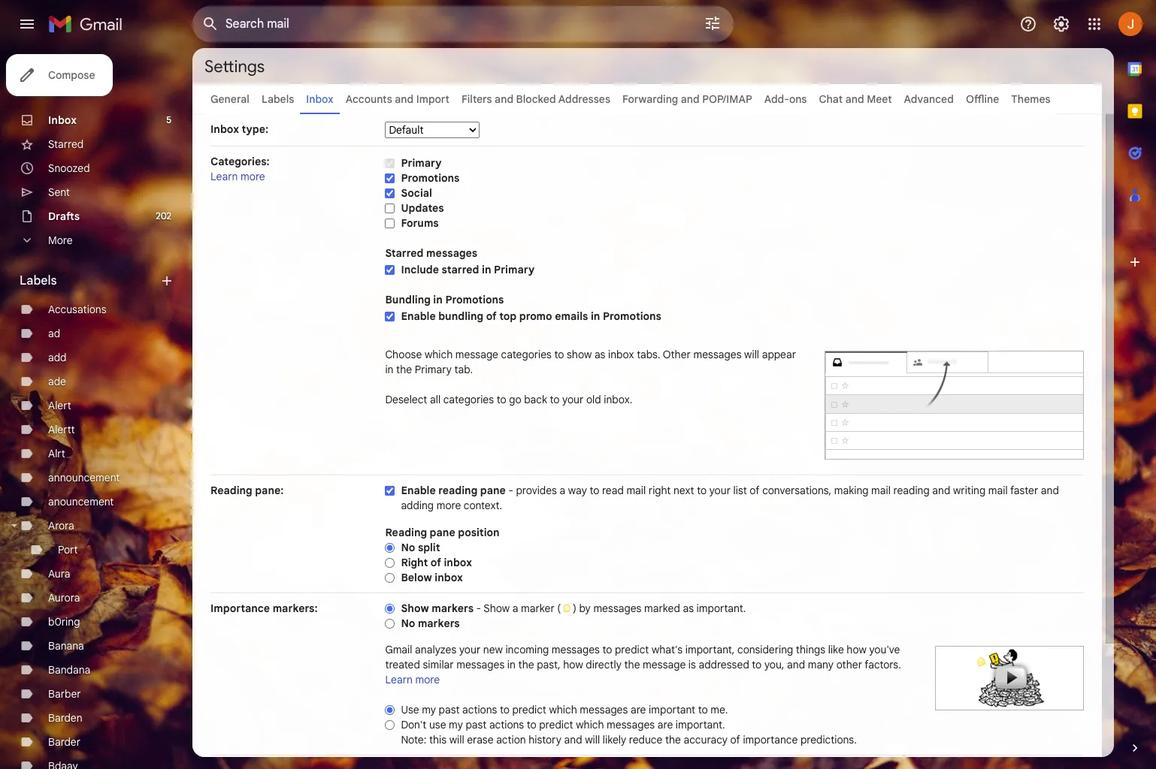 Task type: describe. For each thing, give the bounding box(es) containing it.
labels for labels heading
[[20, 274, 57, 289]]

advanced search options image
[[698, 8, 728, 38]]

0 horizontal spatial categories
[[443, 393, 494, 407]]

important,
[[685, 643, 735, 657]]

no for no split
[[401, 541, 415, 555]]

enable bundling of top promo emails in promotions
[[401, 310, 661, 323]]

aurora link
[[48, 592, 80, 605]]

bundling
[[438, 310, 483, 323]]

general link
[[210, 92, 249, 106]]

b0ring link
[[48, 616, 80, 629]]

1 show from the left
[[401, 602, 429, 616]]

don't use my past actions to predict which messages are important. note: this will erase action history and will likely reduce the accuracy of importance predictions.
[[401, 719, 857, 747]]

more inside the categories: learn more
[[241, 170, 265, 183]]

appear
[[762, 348, 796, 362]]

advanced
[[904, 92, 954, 106]]

and left the writing at the bottom right
[[932, 484, 950, 498]]

add link
[[48, 351, 66, 365]]

message inside the gmail analyzes your new incoming messages to predict what's important, considering things like how you've treated similar messages in the past, how directly the message is addressed to you, and many other factors. learn more
[[643, 658, 686, 672]]

0 horizontal spatial will
[[449, 734, 464, 747]]

anouncement link
[[48, 495, 114, 509]]

updates
[[401, 201, 444, 215]]

1 vertical spatial predict
[[512, 704, 546, 717]]

messages up 'past,'
[[552, 643, 600, 657]]

add-
[[764, 92, 789, 106]]

the down incoming
[[518, 658, 534, 672]]

learn inside the gmail analyzes your new incoming messages to predict what's important, considering things like how you've treated similar messages in the past, how directly the message is addressed to you, and many other factors. learn more
[[385, 673, 413, 687]]

in inside choose which message categories to show as inbox tabs. other messages will appear in the primary tab.
[[385, 363, 394, 377]]

1 vertical spatial primary
[[494, 263, 535, 277]]

promo
[[519, 310, 552, 323]]

inbox inside labels navigation
[[48, 114, 77, 127]]

to up directly
[[602, 643, 612, 657]]

way
[[568, 484, 587, 498]]

1 reading from the left
[[438, 484, 477, 498]]

to right way
[[590, 484, 599, 498]]

arora link
[[48, 519, 74, 533]]

use
[[429, 719, 446, 732]]

addressed
[[699, 658, 749, 672]]

accounts
[[346, 92, 392, 106]]

actions inside don't use my past actions to predict which messages are important. note: this will erase action history and will likely reduce the accuracy of importance predictions.
[[489, 719, 524, 732]]

0 vertical spatial promotions
[[401, 171, 460, 185]]

starred link
[[48, 138, 84, 151]]

forwarding and pop/imap link
[[622, 92, 752, 106]]

Enable bundling of top promo emails in Promotions checkbox
[[385, 311, 395, 322]]

aura
[[48, 568, 70, 581]]

to up action on the left
[[500, 704, 510, 717]]

use
[[401, 704, 419, 717]]

the inside don't use my past actions to predict which messages are important. note: this will erase action history and will likely reduce the accuracy of importance predictions.
[[665, 734, 681, 747]]

messages up starred
[[426, 247, 477, 260]]

the right directly
[[624, 658, 640, 672]]

don't
[[401, 719, 426, 732]]

which inside choose which message categories to show as inbox tabs. other messages will appear in the primary tab.
[[425, 348, 453, 362]]

show markers - show a marker (
[[401, 602, 564, 616]]

1 vertical spatial a
[[512, 602, 518, 616]]

markers:
[[273, 602, 318, 616]]

0 vertical spatial primary
[[401, 156, 442, 170]]

alertt
[[48, 423, 75, 437]]

1 vertical spatial which
[[549, 704, 577, 717]]

reduce
[[629, 734, 662, 747]]

forwarding
[[622, 92, 678, 106]]

like
[[828, 643, 844, 657]]

Include starred in Primary checkbox
[[385, 264, 395, 276]]

barder
[[48, 736, 80, 749]]

add-ons link
[[764, 92, 807, 106]]

reading inside - provides a way to read mail right next to your list of conversations, making mail reading and writing mail faster and adding more context.
[[893, 484, 930, 498]]

learn inside the categories: learn more
[[210, 170, 238, 183]]

1 horizontal spatial your
[[562, 393, 584, 407]]

(
[[557, 602, 561, 616]]

search mail image
[[197, 11, 224, 38]]

alrt link
[[48, 447, 65, 461]]

barden link
[[48, 712, 82, 725]]

- provides a way to read mail right next to your list of conversations, making mail reading and writing mail faster and adding more context.
[[401, 484, 1059, 513]]

port link
[[58, 543, 78, 557]]

important. inside don't use my past actions to predict which messages are important. note: this will erase action history and will likely reduce the accuracy of importance predictions.
[[676, 719, 725, 732]]

go
[[509, 393, 521, 407]]

bandana link
[[48, 664, 90, 677]]

drafts
[[48, 210, 80, 223]]

Forums checkbox
[[385, 218, 395, 229]]

pop/imap
[[702, 92, 752, 106]]

in right emails
[[591, 310, 600, 323]]

below inbox
[[401, 571, 463, 585]]

are inside don't use my past actions to predict which messages are important. note: this will erase action history and will likely reduce the accuracy of importance predictions.
[[658, 719, 673, 732]]

no markers
[[401, 617, 460, 631]]

and left import
[[395, 92, 414, 106]]

1 vertical spatial learn more link
[[385, 673, 440, 687]]

addresses
[[558, 92, 610, 106]]

ade
[[48, 375, 66, 389]]

enable for enable reading pane
[[401, 484, 436, 498]]

and inside the gmail analyzes your new incoming messages to predict what's important, considering things like how you've treated similar messages in the past, how directly the message is addressed to you, and many other factors. learn more
[[787, 658, 805, 672]]

1 horizontal spatial pane
[[480, 484, 506, 498]]

no for no markers
[[401, 617, 415, 631]]

adding
[[401, 499, 434, 513]]

and right chat in the top of the page
[[845, 92, 864, 106]]

of inside don't use my past actions to predict which messages are important. note: this will erase action history and will likely reduce the accuracy of importance predictions.
[[730, 734, 740, 747]]

inbox type:
[[210, 123, 268, 136]]

labels link
[[261, 92, 294, 106]]

a inside - provides a way to read mail right next to your list of conversations, making mail reading and writing mail faster and adding more context.
[[560, 484, 565, 498]]

drafts link
[[48, 210, 80, 223]]

chat and meet link
[[819, 92, 892, 106]]

pane:
[[255, 484, 284, 498]]

other
[[836, 658, 862, 672]]

import
[[416, 92, 449, 106]]

to down considering
[[752, 658, 762, 672]]

enable for enable bundling of top promo emails in promotions
[[401, 310, 436, 323]]

in inside the gmail analyzes your new incoming messages to predict what's important, considering things like how you've treated similar messages in the past, how directly the message is addressed to you, and many other factors. learn more
[[507, 658, 516, 672]]

considering
[[737, 643, 793, 657]]

0 horizontal spatial how
[[563, 658, 583, 672]]

compose button
[[6, 54, 113, 96]]

to right next
[[697, 484, 707, 498]]

1 mail from the left
[[626, 484, 646, 498]]

bundling
[[385, 293, 431, 307]]

0 horizontal spatial my
[[422, 704, 436, 717]]

and right faster
[[1041, 484, 1059, 498]]

filters and blocked addresses link
[[462, 92, 610, 106]]

the inside choose which message categories to show as inbox tabs. other messages will appear in the primary tab.
[[396, 363, 412, 377]]

you,
[[764, 658, 784, 672]]

predict inside don't use my past actions to predict which messages are important. note: this will erase action history and will likely reduce the accuracy of importance predictions.
[[539, 719, 573, 732]]

link to an instructional video for priority inbox image
[[935, 646, 1084, 711]]

starred messages
[[385, 247, 477, 260]]

in up the "bundling"
[[433, 293, 443, 307]]

past inside don't use my past actions to predict which messages are important. note: this will erase action history and will likely reduce the accuracy of importance predictions.
[[466, 719, 487, 732]]

labels for labels link
[[261, 92, 294, 106]]

messages right "by"
[[593, 602, 642, 616]]

1 vertical spatial pane
[[430, 526, 455, 540]]

banana link
[[48, 640, 84, 653]]

alert
[[48, 399, 71, 413]]

reading for reading pane:
[[210, 484, 252, 498]]

writing
[[953, 484, 986, 498]]

all
[[430, 393, 441, 407]]

labels navigation
[[0, 48, 192, 770]]

blocked
[[516, 92, 556, 106]]

0 horizontal spatial past
[[439, 704, 460, 717]]

starred for starred 'link'
[[48, 138, 84, 151]]

arora
[[48, 519, 74, 533]]

provides
[[516, 484, 557, 498]]

deselect all categories to go back to your old inbox.
[[385, 393, 632, 407]]

3 mail from the left
[[988, 484, 1008, 498]]

barder link
[[48, 736, 80, 749]]

reading pane position
[[385, 526, 499, 540]]

meet
[[867, 92, 892, 106]]

more inside the gmail analyzes your new incoming messages to predict what's important, considering things like how you've treated similar messages in the past, how directly the message is addressed to you, and many other factors. learn more
[[415, 673, 440, 687]]

is
[[688, 658, 696, 672]]

importance
[[210, 602, 270, 616]]

more
[[48, 234, 73, 247]]

this
[[429, 734, 447, 747]]

reading pane:
[[210, 484, 284, 498]]

to right back
[[550, 393, 560, 407]]

primary inside choose which message categories to show as inbox tabs. other messages will appear in the primary tab.
[[415, 363, 452, 377]]

main menu image
[[18, 15, 36, 33]]

of inside - provides a way to read mail right next to your list of conversations, making mail reading and writing mail faster and adding more context.
[[750, 484, 760, 498]]

to inside don't use my past actions to predict which messages are important. note: this will erase action history and will likely reduce the accuracy of importance predictions.
[[527, 719, 536, 732]]

No split radio
[[385, 543, 395, 554]]

categories: learn more
[[210, 155, 270, 183]]

5
[[166, 114, 171, 126]]

markers for no
[[418, 617, 460, 631]]

to left go
[[497, 393, 506, 407]]

1 vertical spatial promotions
[[445, 293, 504, 307]]

add
[[48, 351, 66, 365]]

sent link
[[48, 186, 70, 199]]



Task type: vqa. For each thing, say whether or not it's contained in the screenshot.
Gmail 'Image'
yes



Task type: locate. For each thing, give the bounding box(es) containing it.
Updates checkbox
[[385, 203, 395, 214]]

tabs.
[[637, 348, 660, 362]]

erase
[[467, 734, 494, 747]]

markers
[[432, 602, 474, 616], [418, 617, 460, 631]]

how
[[847, 643, 867, 657], [563, 658, 583, 672]]

1 horizontal spatial past
[[466, 719, 487, 732]]

aurora
[[48, 592, 80, 605]]

0 horizontal spatial reading
[[438, 484, 477, 498]]

and inside don't use my past actions to predict which messages are important. note: this will erase action history and will likely reduce the accuracy of importance predictions.
[[564, 734, 582, 747]]

likely
[[603, 734, 626, 747]]

0 horizontal spatial inbox
[[48, 114, 77, 127]]

your inside - provides a way to read mail right next to your list of conversations, making mail reading and writing mail faster and adding more context.
[[709, 484, 731, 498]]

2 vertical spatial primary
[[415, 363, 452, 377]]

starred up include starred in primary checkbox
[[385, 247, 424, 260]]

1 vertical spatial message
[[643, 658, 686, 672]]

actions up action on the left
[[489, 719, 524, 732]]

type:
[[242, 123, 268, 136]]

Social checkbox
[[385, 188, 395, 199]]

a left way
[[560, 484, 565, 498]]

1 vertical spatial -
[[476, 602, 481, 616]]

announcement link
[[48, 471, 120, 485]]

of right accuracy
[[730, 734, 740, 747]]

primary up top
[[494, 263, 535, 277]]

categories:
[[210, 155, 270, 168]]

0 horizontal spatial starred
[[48, 138, 84, 151]]

1 horizontal spatial are
[[658, 719, 673, 732]]

reading left the writing at the bottom right
[[893, 484, 930, 498]]

1 vertical spatial as
[[683, 602, 694, 616]]

past
[[439, 704, 460, 717], [466, 719, 487, 732]]

2 enable from the top
[[401, 484, 436, 498]]

past up erase
[[466, 719, 487, 732]]

which inside don't use my past actions to predict which messages are important. note: this will erase action history and will likely reduce the accuracy of importance predictions.
[[576, 719, 604, 732]]

how up the other
[[847, 643, 867, 657]]

0 vertical spatial reading
[[210, 484, 252, 498]]

None checkbox
[[385, 485, 395, 497]]

enable reading pane
[[401, 484, 506, 498]]

Promotions checkbox
[[385, 173, 395, 184]]

learn more link down categories: at the top of the page
[[210, 170, 265, 183]]

0 horizontal spatial mail
[[626, 484, 646, 498]]

to left me.
[[698, 704, 708, 717]]

Right of inbox radio
[[385, 558, 395, 569]]

inbox down right of inbox on the left bottom
[[435, 571, 463, 585]]

include
[[401, 263, 439, 277]]

settings image
[[1052, 15, 1070, 33]]

context.
[[464, 499, 502, 513]]

predict up the history
[[512, 704, 546, 717]]

actions
[[462, 704, 497, 717], [489, 719, 524, 732]]

0 vertical spatial a
[[560, 484, 565, 498]]

reading up no split
[[385, 526, 427, 540]]

similar
[[423, 658, 454, 672]]

my
[[422, 704, 436, 717], [449, 719, 463, 732]]

to
[[554, 348, 564, 362], [497, 393, 506, 407], [550, 393, 560, 407], [590, 484, 599, 498], [697, 484, 707, 498], [602, 643, 612, 657], [752, 658, 762, 672], [500, 704, 510, 717], [698, 704, 708, 717], [527, 719, 536, 732]]

2 vertical spatial which
[[576, 719, 604, 732]]

1 horizontal spatial reading
[[893, 484, 930, 498]]

1 horizontal spatial categories
[[501, 348, 552, 362]]

1 horizontal spatial message
[[643, 658, 686, 672]]

social
[[401, 186, 432, 200]]

offline
[[966, 92, 999, 106]]

compose
[[48, 68, 95, 82]]

2 horizontal spatial inbox
[[306, 92, 334, 106]]

1 vertical spatial markers
[[418, 617, 460, 631]]

starred
[[442, 263, 479, 277]]

0 vertical spatial are
[[631, 704, 646, 717]]

1 horizontal spatial learn more link
[[385, 673, 440, 687]]

chat and meet
[[819, 92, 892, 106]]

of up below inbox
[[431, 556, 441, 570]]

labels inside navigation
[[20, 274, 57, 289]]

2 mail from the left
[[871, 484, 891, 498]]

themes link
[[1011, 92, 1051, 106]]

of left top
[[486, 310, 497, 323]]

by
[[579, 602, 591, 616]]

1 horizontal spatial will
[[585, 734, 600, 747]]

1 horizontal spatial inbox link
[[306, 92, 334, 106]]

0 horizontal spatial learn more link
[[210, 170, 265, 183]]

are
[[631, 704, 646, 717], [658, 719, 673, 732]]

in down incoming
[[507, 658, 516, 672]]

actions up erase
[[462, 704, 497, 717]]

snoozed
[[48, 162, 90, 175]]

0 vertical spatial past
[[439, 704, 460, 717]]

announcement
[[48, 471, 120, 485]]

chat
[[819, 92, 843, 106]]

treated
[[385, 658, 420, 672]]

things
[[796, 643, 825, 657]]

reading left pane:
[[210, 484, 252, 498]]

0 horizontal spatial pane
[[430, 526, 455, 540]]

messages inside don't use my past actions to predict which messages are important. note: this will erase action history and will likely reduce the accuracy of importance predictions.
[[607, 719, 655, 732]]

Below inbox radio
[[385, 573, 395, 584]]

inbox left "type:"
[[210, 123, 239, 136]]

2 show from the left
[[483, 602, 510, 616]]

deselect
[[385, 393, 427, 407]]

bandana
[[48, 664, 90, 677]]

emails
[[555, 310, 588, 323]]

how right 'past,'
[[563, 658, 583, 672]]

) by messages marked as important.
[[573, 602, 746, 616]]

starred for starred messages
[[385, 247, 424, 260]]

0 horizontal spatial inbox link
[[48, 114, 77, 127]]

2 vertical spatial more
[[415, 673, 440, 687]]

1 vertical spatial actions
[[489, 719, 524, 732]]

1 vertical spatial categories
[[443, 393, 494, 407]]

your inside the gmail analyzes your new incoming messages to predict what's important, considering things like how you've treated similar messages in the past, how directly the message is addressed to you, and many other factors. learn more
[[459, 643, 480, 657]]

no right no markers "radio"
[[401, 617, 415, 631]]

message
[[455, 348, 498, 362], [643, 658, 686, 672]]

labels down more
[[20, 274, 57, 289]]

more inside - provides a way to read mail right next to your list of conversations, making mail reading and writing mail faster and adding more context.
[[436, 499, 461, 513]]

other
[[663, 348, 691, 362]]

labels up "type:"
[[261, 92, 294, 106]]

importance markers:
[[210, 602, 318, 616]]

0 vertical spatial actions
[[462, 704, 497, 717]]

messages up likely at the bottom of the page
[[580, 704, 628, 717]]

categories down tab. at top
[[443, 393, 494, 407]]

tab list
[[1114, 48, 1156, 716]]

None search field
[[192, 6, 734, 42]]

support image
[[1019, 15, 1037, 33]]

labels
[[261, 92, 294, 106], [20, 274, 57, 289]]

which
[[425, 348, 453, 362], [549, 704, 577, 717], [576, 719, 604, 732]]

barden
[[48, 712, 82, 725]]

barber link
[[48, 688, 81, 701]]

ons
[[789, 92, 807, 106]]

learn more link down "treated"
[[385, 673, 440, 687]]

0 vertical spatial -
[[508, 484, 513, 498]]

2 horizontal spatial will
[[744, 348, 759, 362]]

to inside choose which message categories to show as inbox tabs. other messages will appear in the primary tab.
[[554, 348, 564, 362]]

promotions up the social
[[401, 171, 460, 185]]

0 vertical spatial which
[[425, 348, 453, 362]]

0 horizontal spatial as
[[594, 348, 605, 362]]

show left the marker
[[483, 602, 510, 616]]

new
[[483, 643, 503, 657]]

pane up the split
[[430, 526, 455, 540]]

message inside choose which message categories to show as inbox tabs. other messages will appear in the primary tab.
[[455, 348, 498, 362]]

0 horizontal spatial show
[[401, 602, 429, 616]]

1 horizontal spatial learn
[[385, 673, 413, 687]]

as right marked
[[683, 602, 694, 616]]

which right choose
[[425, 348, 453, 362]]

below
[[401, 571, 432, 585]]

to up the history
[[527, 719, 536, 732]]

important. up important,
[[696, 602, 746, 616]]

more down categories: at the top of the page
[[241, 170, 265, 183]]

2 vertical spatial predict
[[539, 719, 573, 732]]

1 horizontal spatial a
[[560, 484, 565, 498]]

0 vertical spatial as
[[594, 348, 605, 362]]

0 vertical spatial my
[[422, 704, 436, 717]]

0 vertical spatial enable
[[401, 310, 436, 323]]

markers for show
[[432, 602, 474, 616]]

and down the things
[[787, 658, 805, 672]]

- left provides
[[508, 484, 513, 498]]

Primary checkbox
[[385, 158, 395, 169]]

old
[[586, 393, 601, 407]]

0 horizontal spatial -
[[476, 602, 481, 616]]

0 vertical spatial starred
[[48, 138, 84, 151]]

categories
[[501, 348, 552, 362], [443, 393, 494, 407]]

mail right making
[[871, 484, 891, 498]]

1 vertical spatial starred
[[385, 247, 424, 260]]

1 vertical spatial no
[[401, 617, 415, 631]]

2 vertical spatial your
[[459, 643, 480, 657]]

history
[[529, 734, 561, 747]]

of right list
[[750, 484, 760, 498]]

will left appear
[[744, 348, 759, 362]]

the down choose
[[396, 363, 412, 377]]

the
[[396, 363, 412, 377], [518, 658, 534, 672], [624, 658, 640, 672], [665, 734, 681, 747]]

settings
[[204, 56, 265, 76]]

0 horizontal spatial a
[[512, 602, 518, 616]]

0 vertical spatial learn
[[210, 170, 238, 183]]

0 vertical spatial pane
[[480, 484, 506, 498]]

factors.
[[865, 658, 901, 672]]

message up tab. at top
[[455, 348, 498, 362]]

more down enable reading pane
[[436, 499, 461, 513]]

markers up analyzes on the bottom left
[[418, 617, 460, 631]]

primary up the social
[[401, 156, 442, 170]]

1 horizontal spatial -
[[508, 484, 513, 498]]

will
[[744, 348, 759, 362], [449, 734, 464, 747], [585, 734, 600, 747]]

gmail
[[385, 643, 412, 657]]

port
[[58, 543, 78, 557]]

add-ons
[[764, 92, 807, 106]]

inbox left tabs.
[[608, 348, 634, 362]]

the right reduce
[[665, 734, 681, 747]]

1 enable from the top
[[401, 310, 436, 323]]

1 vertical spatial inbox link
[[48, 114, 77, 127]]

- inside - provides a way to read mail right next to your list of conversations, making mail reading and writing mail faster and adding more context.
[[508, 484, 513, 498]]

as inside choose which message categories to show as inbox tabs. other messages will appear in the primary tab.
[[594, 348, 605, 362]]

filters and blocked addresses
[[462, 92, 610, 106]]

enable up adding
[[401, 484, 436, 498]]

messages up reduce
[[607, 719, 655, 732]]

0 horizontal spatial are
[[631, 704, 646, 717]]

1 horizontal spatial starred
[[385, 247, 424, 260]]

my right use at the bottom left of the page
[[449, 719, 463, 732]]

are down the "important"
[[658, 719, 673, 732]]

1 horizontal spatial inbox
[[210, 123, 239, 136]]

will inside choose which message categories to show as inbox tabs. other messages will appear in the primary tab.
[[744, 348, 759, 362]]

predict down use my past actions to predict which messages are important to me. at bottom
[[539, 719, 573, 732]]

1 vertical spatial my
[[449, 719, 463, 732]]

reading up context.
[[438, 484, 477, 498]]

0 vertical spatial inbox
[[608, 348, 634, 362]]

my inside don't use my past actions to predict which messages are important. note: this will erase action history and will likely reduce the accuracy of importance predictions.
[[449, 719, 463, 732]]

what's
[[652, 643, 683, 657]]

accounts and import link
[[346, 92, 449, 106]]

alert link
[[48, 399, 71, 413]]

inbox right labels link
[[306, 92, 334, 106]]

in right starred
[[482, 263, 491, 277]]

inbox inside choose which message categories to show as inbox tabs. other messages will appear in the primary tab.
[[608, 348, 634, 362]]

- left the marker
[[476, 602, 481, 616]]

b0ring
[[48, 616, 80, 629]]

to left show
[[554, 348, 564, 362]]

many
[[808, 658, 834, 672]]

0 vertical spatial labels
[[261, 92, 294, 106]]

1 horizontal spatial as
[[683, 602, 694, 616]]

starred up the snoozed link
[[48, 138, 84, 151]]

categories inside choose which message categories to show as inbox tabs. other messages will appear in the primary tab.
[[501, 348, 552, 362]]

1 vertical spatial are
[[658, 719, 673, 732]]

0 vertical spatial how
[[847, 643, 867, 657]]

as right show
[[594, 348, 605, 362]]

0 vertical spatial your
[[562, 393, 584, 407]]

gmail image
[[48, 9, 130, 39]]

snoozed link
[[48, 162, 90, 175]]

1 vertical spatial past
[[466, 719, 487, 732]]

your left old
[[562, 393, 584, 407]]

0 horizontal spatial your
[[459, 643, 480, 657]]

1 vertical spatial more
[[436, 499, 461, 513]]

in down choose
[[385, 363, 394, 377]]

0 vertical spatial no
[[401, 541, 415, 555]]

1 vertical spatial learn
[[385, 673, 413, 687]]

1 horizontal spatial reading
[[385, 526, 427, 540]]

0 vertical spatial markers
[[432, 602, 474, 616]]

will left likely at the bottom of the page
[[585, 734, 600, 747]]

use my past actions to predict which messages are important to me.
[[401, 704, 728, 717]]

more down similar
[[415, 673, 440, 687]]

messages down new
[[456, 658, 505, 672]]

1 horizontal spatial my
[[449, 719, 463, 732]]

a left the marker
[[512, 602, 518, 616]]

inbox link up starred 'link'
[[48, 114, 77, 127]]

mail left faster
[[988, 484, 1008, 498]]

mail right read
[[626, 484, 646, 498]]

inbox link right labels link
[[306, 92, 334, 106]]

1 vertical spatial your
[[709, 484, 731, 498]]

will right the this
[[449, 734, 464, 747]]

No markers radio
[[385, 618, 395, 630]]

predict inside the gmail analyzes your new incoming messages to predict what's important, considering things like how you've treated similar messages in the past, how directly the message is addressed to you, and many other factors. learn more
[[615, 643, 649, 657]]

past up use at the bottom left of the page
[[439, 704, 460, 717]]

marker
[[521, 602, 555, 616]]

0 vertical spatial important.
[[696, 602, 746, 616]]

inbox up starred 'link'
[[48, 114, 77, 127]]

1 horizontal spatial how
[[847, 643, 867, 657]]

predict up directly
[[615, 643, 649, 657]]

2 horizontal spatial mail
[[988, 484, 1008, 498]]

and right the history
[[564, 734, 582, 747]]

1 horizontal spatial mail
[[871, 484, 891, 498]]

0 vertical spatial message
[[455, 348, 498, 362]]

making
[[834, 484, 869, 498]]

1 vertical spatial inbox
[[444, 556, 472, 570]]

2 reading from the left
[[893, 484, 930, 498]]

Use my past actions to predict which messages are important to me. radio
[[385, 705, 395, 716]]

starred inside labels navigation
[[48, 138, 84, 151]]

2 vertical spatial inbox
[[435, 571, 463, 585]]

of
[[486, 310, 497, 323], [750, 484, 760, 498], [431, 556, 441, 570], [730, 734, 740, 747]]

and
[[395, 92, 414, 106], [495, 92, 513, 106], [681, 92, 700, 106], [845, 92, 864, 106], [932, 484, 950, 498], [1041, 484, 1059, 498], [787, 658, 805, 672], [564, 734, 582, 747]]

0 vertical spatial categories
[[501, 348, 552, 362]]

1 vertical spatial labels
[[20, 274, 57, 289]]

0 horizontal spatial labels
[[20, 274, 57, 289]]

advanced link
[[904, 92, 954, 106]]

1 vertical spatial enable
[[401, 484, 436, 498]]

promotions up the "bundling"
[[445, 293, 504, 307]]

1 no from the top
[[401, 541, 415, 555]]

learn more link
[[210, 170, 265, 183], [385, 673, 440, 687]]

position
[[458, 526, 499, 540]]

labels heading
[[20, 274, 159, 289]]

messages inside choose which message categories to show as inbox tabs. other messages will appear in the primary tab.
[[693, 348, 742, 362]]

banana
[[48, 640, 84, 653]]

2 no from the top
[[401, 617, 415, 631]]

messages right the other
[[693, 348, 742, 362]]

Search mail text field
[[225, 17, 661, 32]]

no up right
[[401, 541, 415, 555]]

and left pop/imap
[[681, 92, 700, 106]]

and right filters at left top
[[495, 92, 513, 106]]

0 horizontal spatial reading
[[210, 484, 252, 498]]

faster
[[1010, 484, 1038, 498]]

primary up all
[[415, 363, 452, 377]]

1 vertical spatial how
[[563, 658, 583, 672]]

ad
[[48, 327, 60, 341]]

reading for reading pane position
[[385, 526, 427, 540]]

0 horizontal spatial learn
[[210, 170, 238, 183]]

your left new
[[459, 643, 480, 657]]

tab.
[[454, 363, 473, 377]]

as
[[594, 348, 605, 362], [683, 602, 694, 616]]

analyzes
[[415, 643, 457, 657]]

pane up context.
[[480, 484, 506, 498]]

accounts and import
[[346, 92, 449, 106]]

None radio
[[385, 603, 395, 615], [385, 720, 395, 731], [385, 603, 395, 615], [385, 720, 395, 731]]

2 horizontal spatial your
[[709, 484, 731, 498]]

show up no markers
[[401, 602, 429, 616]]

0 vertical spatial predict
[[615, 643, 649, 657]]

2 vertical spatial promotions
[[603, 310, 661, 323]]

are up don't use my past actions to predict which messages are important. note: this will erase action history and will likely reduce the accuracy of importance predictions.
[[631, 704, 646, 717]]

promotions up tabs.
[[603, 310, 661, 323]]

aura link
[[48, 568, 70, 581]]



